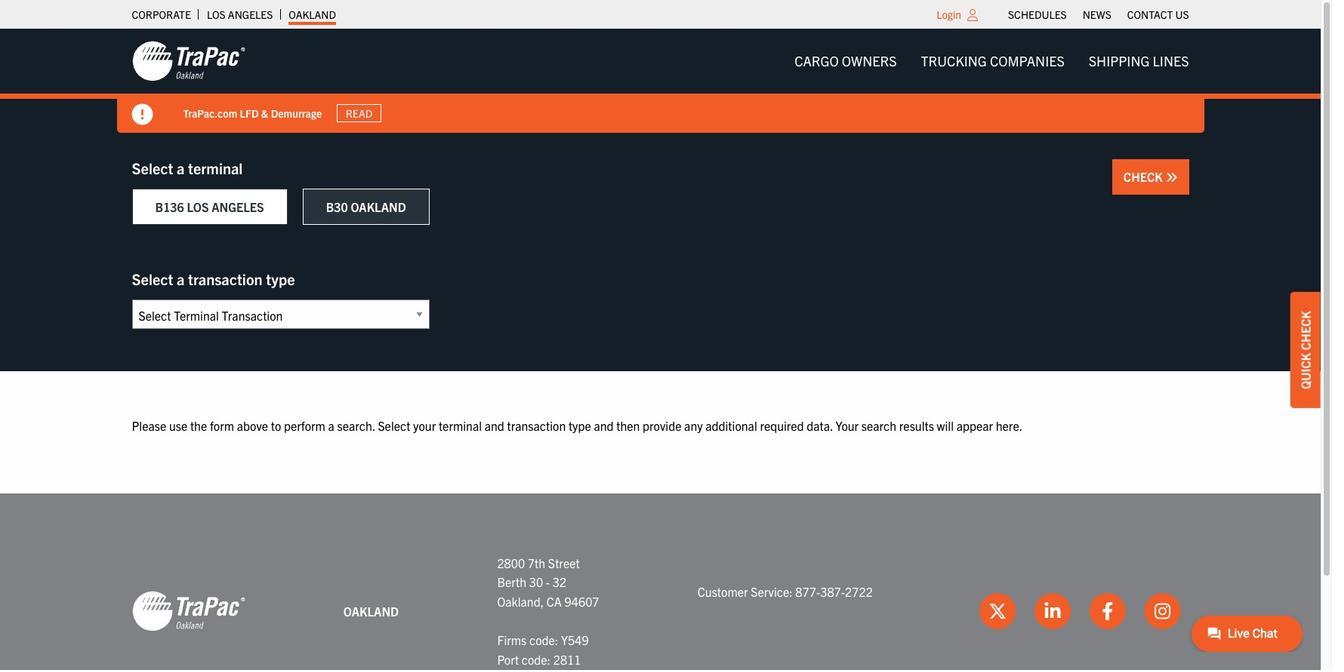 Task type: vqa. For each thing, say whether or not it's contained in the screenshot.
reference
no



Task type: locate. For each thing, give the bounding box(es) containing it.
los right the corporate on the left
[[207, 8, 226, 21]]

0 vertical spatial los
[[207, 8, 226, 21]]

please use the form above to perform a search. select your terminal and transaction type and then provide any additional required data. your search results will appear here.
[[132, 419, 1023, 434]]

footer
[[0, 494, 1321, 671]]

customer
[[698, 585, 748, 600]]

type
[[266, 270, 295, 289], [569, 419, 591, 434]]

los
[[207, 8, 226, 21], [187, 199, 209, 215]]

los angeles
[[207, 8, 273, 21]]

b30 oakland
[[326, 199, 406, 215]]

0 vertical spatial a
[[177, 159, 185, 178]]

angeles down select a terminal
[[212, 199, 264, 215]]

1 vertical spatial code:
[[522, 652, 551, 668]]

and right your
[[485, 419, 505, 434]]

oakland link
[[289, 4, 336, 25]]

0 vertical spatial menu bar
[[1001, 4, 1198, 25]]

1 vertical spatial menu bar
[[783, 46, 1202, 76]]

transaction
[[188, 270, 263, 289], [507, 419, 566, 434]]

select left your
[[378, 419, 411, 434]]

provide
[[643, 419, 682, 434]]

b136
[[155, 199, 184, 215]]

select up b136
[[132, 159, 173, 178]]

32
[[553, 575, 567, 590]]

cargo owners
[[795, 52, 897, 70]]

1 vertical spatial a
[[177, 270, 185, 289]]

0 horizontal spatial check
[[1124, 169, 1166, 184]]

menu bar up shipping
[[1001, 4, 1198, 25]]

select down b136
[[132, 270, 173, 289]]

0 vertical spatial oakland image
[[132, 40, 245, 82]]

1 horizontal spatial and
[[594, 419, 614, 434]]

cargo
[[795, 52, 839, 70]]

terminal up b136 los angeles
[[188, 159, 243, 178]]

1 vertical spatial oakland image
[[132, 591, 245, 633]]

quick check link
[[1291, 293, 1321, 409]]

1 oakland image from the top
[[132, 40, 245, 82]]

us
[[1176, 8, 1190, 21]]

terminal
[[188, 159, 243, 178], [439, 419, 482, 434]]

2 oakland image from the top
[[132, 591, 245, 633]]

trapac.com
[[183, 106, 237, 120]]

schedules
[[1009, 8, 1067, 21]]

solid image
[[1166, 172, 1178, 184]]

demurrage
[[271, 106, 322, 120]]

1 vertical spatial type
[[569, 419, 591, 434]]

banner
[[0, 29, 1333, 133]]

cargo owners link
[[783, 46, 909, 76]]

a for transaction
[[177, 270, 185, 289]]

a
[[177, 159, 185, 178], [177, 270, 185, 289], [328, 419, 335, 434]]

0 horizontal spatial type
[[266, 270, 295, 289]]

check
[[1124, 169, 1166, 184], [1299, 311, 1314, 351]]

1 vertical spatial oakland
[[351, 199, 406, 215]]

2 and from the left
[[594, 419, 614, 434]]

0 vertical spatial transaction
[[188, 270, 263, 289]]

then
[[617, 419, 640, 434]]

oakland image
[[132, 40, 245, 82], [132, 591, 245, 633]]

a down b136
[[177, 270, 185, 289]]

login
[[937, 8, 962, 21]]

angeles left oakland link
[[228, 8, 273, 21]]

0 vertical spatial select
[[132, 159, 173, 178]]

appear
[[957, 419, 994, 434]]

banner containing cargo owners
[[0, 29, 1333, 133]]

news
[[1083, 8, 1112, 21]]

select a transaction type
[[132, 270, 295, 289]]

0 horizontal spatial terminal
[[188, 159, 243, 178]]

schedules link
[[1009, 4, 1067, 25]]

lines
[[1153, 52, 1190, 70]]

1 horizontal spatial transaction
[[507, 419, 566, 434]]

menu bar down light icon
[[783, 46, 1202, 76]]

customer service: 877-387-2722
[[698, 585, 873, 600]]

2 vertical spatial oakland
[[344, 604, 399, 619]]

trucking companies link
[[909, 46, 1077, 76]]

code:
[[530, 633, 559, 648], [522, 652, 551, 668]]

code: right the port
[[522, 652, 551, 668]]

terminal right your
[[439, 419, 482, 434]]

0 vertical spatial angeles
[[228, 8, 273, 21]]

select for select a terminal
[[132, 159, 173, 178]]

2800 7th street berth 30 - 32 oakland, ca 94607
[[497, 556, 600, 610]]

shipping lines link
[[1077, 46, 1202, 76]]

a left search.
[[328, 419, 335, 434]]

2 vertical spatial select
[[378, 419, 411, 434]]

-
[[546, 575, 550, 590]]

trapac.com lfd & demurrage
[[183, 106, 322, 120]]

lfd
[[240, 106, 259, 120]]

1 vertical spatial terminal
[[439, 419, 482, 434]]

angeles
[[228, 8, 273, 21], [212, 199, 264, 215]]

0 vertical spatial terminal
[[188, 159, 243, 178]]

select
[[132, 159, 173, 178], [132, 270, 173, 289], [378, 419, 411, 434]]

and
[[485, 419, 505, 434], [594, 419, 614, 434]]

1 vertical spatial select
[[132, 270, 173, 289]]

a up b136
[[177, 159, 185, 178]]

contact us link
[[1128, 4, 1190, 25]]

0 horizontal spatial and
[[485, 419, 505, 434]]

1 vertical spatial check
[[1299, 311, 1314, 351]]

menu bar
[[1001, 4, 1198, 25], [783, 46, 1202, 76]]

corporate link
[[132, 4, 191, 25]]

and left then
[[594, 419, 614, 434]]

light image
[[968, 9, 978, 21]]

quick
[[1299, 353, 1314, 390]]

results
[[900, 419, 935, 434]]

select for select a transaction type
[[132, 270, 173, 289]]

0 vertical spatial oakland
[[289, 8, 336, 21]]

0 vertical spatial check
[[1124, 169, 1166, 184]]

menu bar containing cargo owners
[[783, 46, 1202, 76]]

oakland image inside footer
[[132, 591, 245, 633]]

los right b136
[[187, 199, 209, 215]]

code: up 2811
[[530, 633, 559, 648]]

form
[[210, 419, 234, 434]]

please
[[132, 419, 166, 434]]

oakland
[[289, 8, 336, 21], [351, 199, 406, 215], [344, 604, 399, 619]]

b30
[[326, 199, 348, 215]]

trucking companies
[[921, 52, 1065, 70]]



Task type: describe. For each thing, give the bounding box(es) containing it.
y549
[[561, 633, 589, 648]]

a for terminal
[[177, 159, 185, 178]]

1 and from the left
[[485, 419, 505, 434]]

your
[[836, 419, 859, 434]]

search
[[862, 419, 897, 434]]

firms
[[497, 633, 527, 648]]

berth
[[497, 575, 527, 590]]

2 vertical spatial a
[[328, 419, 335, 434]]

read link
[[337, 104, 381, 123]]

ca
[[547, 594, 562, 610]]

street
[[548, 556, 580, 571]]

0 vertical spatial type
[[266, 270, 295, 289]]

login link
[[937, 8, 962, 21]]

here.
[[996, 419, 1023, 434]]

oakland,
[[497, 594, 544, 610]]

solid image
[[132, 104, 153, 125]]

search.
[[337, 419, 375, 434]]

los angeles link
[[207, 4, 273, 25]]

2811
[[554, 652, 581, 668]]

94607
[[565, 594, 600, 610]]

read
[[346, 107, 373, 120]]

2800
[[497, 556, 525, 571]]

to
[[271, 419, 281, 434]]

the
[[190, 419, 207, 434]]

1 vertical spatial transaction
[[507, 419, 566, 434]]

above
[[237, 419, 268, 434]]

perform
[[284, 419, 326, 434]]

387-
[[821, 585, 846, 600]]

shipping lines
[[1089, 52, 1190, 70]]

877-
[[796, 585, 821, 600]]

2722
[[846, 585, 873, 600]]

check button
[[1113, 159, 1190, 195]]

b136 los angeles
[[155, 199, 264, 215]]

your
[[413, 419, 436, 434]]

7th
[[528, 556, 546, 571]]

additional
[[706, 419, 758, 434]]

companies
[[990, 52, 1065, 70]]

check inside button
[[1124, 169, 1166, 184]]

menu bar containing schedules
[[1001, 4, 1198, 25]]

select a terminal
[[132, 159, 243, 178]]

contact us
[[1128, 8, 1190, 21]]

1 vertical spatial angeles
[[212, 199, 264, 215]]

required
[[760, 419, 804, 434]]

contact
[[1128, 8, 1174, 21]]

any
[[685, 419, 703, 434]]

oakland inside footer
[[344, 604, 399, 619]]

&
[[261, 106, 269, 120]]

corporate
[[132, 8, 191, 21]]

will
[[937, 419, 954, 434]]

owners
[[842, 52, 897, 70]]

1 horizontal spatial terminal
[[439, 419, 482, 434]]

1 vertical spatial los
[[187, 199, 209, 215]]

trucking
[[921, 52, 987, 70]]

data.
[[807, 419, 833, 434]]

footer containing 2800 7th street
[[0, 494, 1321, 671]]

30
[[529, 575, 543, 590]]

1 horizontal spatial check
[[1299, 311, 1314, 351]]

quick check
[[1299, 311, 1314, 390]]

service:
[[751, 585, 793, 600]]

port
[[497, 652, 519, 668]]

1 horizontal spatial type
[[569, 419, 591, 434]]

news link
[[1083, 4, 1112, 25]]

shipping
[[1089, 52, 1150, 70]]

0 horizontal spatial transaction
[[188, 270, 263, 289]]

use
[[169, 419, 188, 434]]

firms code:  y549 port code:  2811
[[497, 633, 589, 668]]

0 vertical spatial code:
[[530, 633, 559, 648]]



